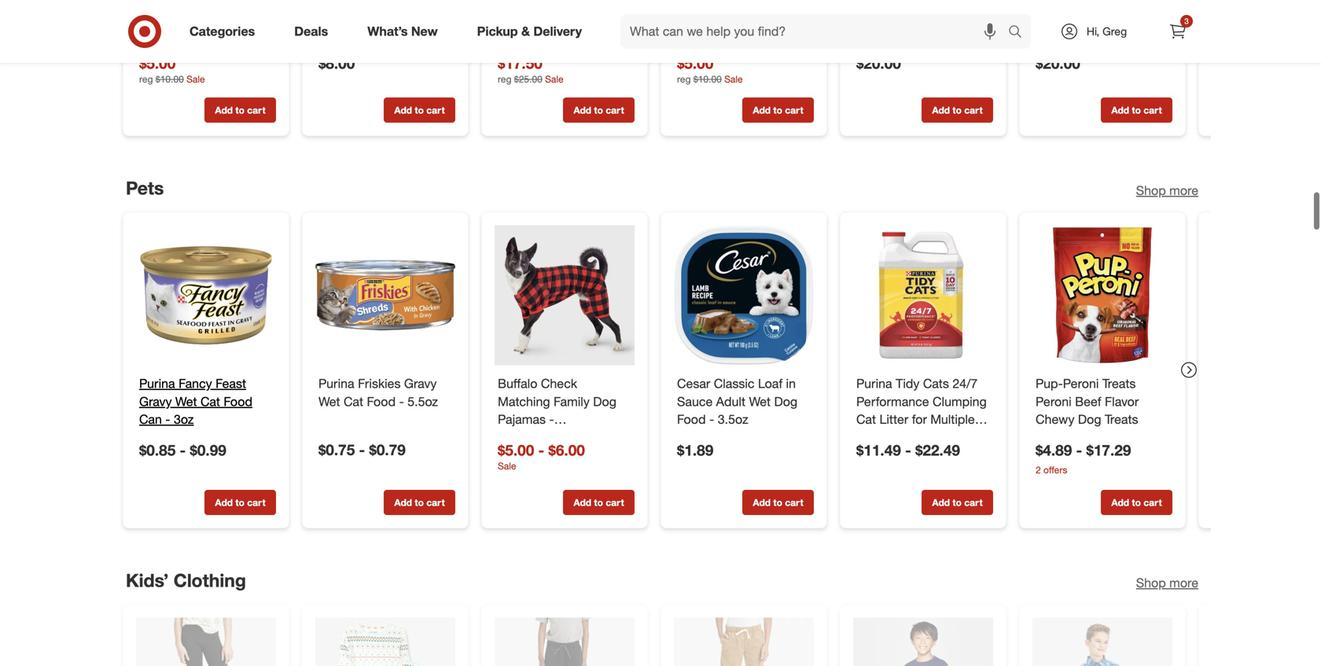 Task type: vqa. For each thing, say whether or not it's contained in the screenshot.
in
yes



Task type: describe. For each thing, give the bounding box(es) containing it.
$22.49
[[916, 441, 961, 460]]

0 vertical spatial treats
[[1103, 376, 1136, 391]]

sweatshirt
[[857, 25, 917, 40]]

what's new
[[368, 24, 438, 39]]

more for pets
[[1170, 183, 1199, 198]]

co™ inside men's regular fit crewneck pullover sweatshirt - goodfellow & co™ $20.00
[[936, 43, 959, 58]]

men's for men's midweight flannel long sleeve button-down shirt - goodfellow & co™ $17.50 reg $25.00 sale
[[498, 0, 532, 4]]

$17.29
[[1087, 441, 1132, 460]]

shop more button for kids' clothing
[[1137, 574, 1199, 592]]

men's casual fit every wear short sleeve t- shirt - goodfellow & co™ link
[[319, 0, 452, 58]]

men's for men's regular fit crewneck pullover sweatshirt - goodfellow & co™ $20.00
[[857, 0, 891, 4]]

$4.89
[[1036, 441, 1073, 460]]

fleece for men's buffalo check fleece matching family pajama pants - wondershop™ black
[[677, 7, 715, 22]]

cat inside purina friskies gravy wet cat food - 5.5oz
[[344, 394, 364, 409]]

men's midweight flannel long sleeve button-down shirt - goodfellow & co™ link
[[498, 0, 632, 58]]

$5.00 for men's buffalo check fleece matching family pajama pants - wondershop™ black
[[677, 54, 714, 72]]

shirt inside men's casual fit every wear short sleeve t- shirt - goodfellow & co™ $8.00
[[319, 25, 345, 40]]

3
[[1185, 16, 1189, 26]]

$0.85 - $0.99
[[139, 441, 226, 460]]

$4.89 - $17.29 2 offers
[[1036, 441, 1132, 476]]

food inside purina friskies gravy wet cat food - 5.5oz
[[367, 394, 396, 409]]

pets
[[126, 177, 164, 199]]

deals link
[[281, 14, 348, 49]]

in
[[786, 376, 796, 391]]

kids'
[[126, 570, 169, 592]]

- inside cesar classic loaf in sauce adult wet dog food - 3.5oz
[[710, 412, 715, 427]]

1 vertical spatial cats
[[857, 430, 883, 445]]

fancy
[[179, 376, 212, 391]]

shop for kids' clothing
[[1137, 575, 1167, 591]]

men's regular fit crewneck pullover sweatshirt - goodfellow & co™ link
[[857, 0, 991, 58]]

& down flannel
[[522, 24, 530, 39]]

- inside the men's long sleeve textured crewneck shirt - goodfellow & co™ $20.00
[[1066, 25, 1071, 40]]

crewneck inside the men's long sleeve textured crewneck shirt - goodfellow & co™ $20.00
[[1088, 7, 1145, 22]]

button-
[[498, 25, 541, 40]]

food inside "purina fancy feast gravy wet cat food can - 3oz"
[[224, 394, 253, 409]]

long inside men's midweight flannel long sleeve button-down shirt - goodfellow & co™ $17.50 reg $25.00 sale
[[542, 7, 570, 22]]

pants for black
[[723, 25, 754, 40]]

family for men's buffalo check fleece matching family pajama pants - wondershop™ black
[[775, 7, 811, 22]]

& inside men's regular fit crewneck pullover sweatshirt - goodfellow & co™ $20.00
[[925, 43, 933, 58]]

wondershop™ for men's buffalo check fleece matching family pajama pants - wondershop™ red
[[139, 43, 218, 58]]

sauce
[[677, 394, 713, 409]]

0 vertical spatial peroni
[[1064, 376, 1099, 391]]

check inside buffalo check matching family dog pajamas - wondershop™ - black/red
[[541, 376, 578, 391]]

offers
[[1044, 464, 1068, 476]]

sale inside men's buffalo check fleece matching family pajama pants - wondershop™ black $5.00 reg $10.00 sale
[[725, 73, 743, 85]]

$0.85
[[139, 441, 176, 460]]

$5.00 for men's buffalo check fleece matching family pajama pants - wondershop™ red
[[139, 54, 176, 72]]

sleeve inside the men's long sleeve textured crewneck shirt - goodfellow & co™ $20.00
[[1106, 0, 1143, 4]]

2
[[1036, 464, 1041, 476]]

greg
[[1103, 24, 1128, 38]]

regular
[[895, 0, 938, 4]]

red
[[221, 43, 244, 58]]

wondershop™ for men's buffalo check fleece matching family pajama pants - wondershop™ black
[[677, 43, 756, 58]]

pickup & delivery link
[[464, 14, 602, 49]]

pup-peroni treats peroni beef flavor chewy dog treats
[[1036, 376, 1139, 427]]

purina fancy feast gravy wet cat food can - 3oz
[[139, 376, 253, 427]]

pup-
[[1036, 376, 1064, 391]]

beef
[[1076, 394, 1102, 409]]

- inside men's regular fit crewneck pullover sweatshirt - goodfellow & co™ $20.00
[[920, 25, 925, 40]]

what's
[[368, 24, 408, 39]]

hi, greg
[[1087, 24, 1128, 38]]

purina tidy cats 24/7 performance clumping cat litter for multiple cats link
[[857, 375, 991, 445]]

cesar classic loaf in sauce adult wet dog food - 3.5oz link
[[677, 375, 811, 429]]

search button
[[1002, 14, 1039, 52]]

pup-peroni treats peroni beef flavor chewy dog treats link
[[1036, 375, 1170, 429]]

- inside "purina fancy feast gravy wet cat food can - 3oz"
[[165, 412, 170, 427]]

shop more for pets
[[1137, 183, 1199, 198]]

pickup & delivery
[[477, 24, 582, 39]]

adult
[[717, 394, 746, 409]]

delivery
[[534, 24, 582, 39]]

3.5oz
[[718, 412, 749, 427]]

$1.89
[[677, 441, 714, 460]]

classic
[[714, 376, 755, 391]]

for
[[912, 412, 927, 427]]

$20.00 for men's long sleeve textured crewneck shirt - goodfellow & co™ $20.00
[[1036, 54, 1081, 72]]

can
[[139, 412, 162, 427]]

co™ inside men's midweight flannel long sleeve button-down shirt - goodfellow & co™ $17.50 reg $25.00 sale
[[577, 43, 600, 58]]

categories
[[190, 24, 255, 39]]

purina friskies gravy wet cat food - 5.5oz
[[319, 376, 438, 409]]

sale inside men's midweight flannel long sleeve button-down shirt - goodfellow & co™ $17.50 reg $25.00 sale
[[545, 73, 564, 85]]

$6.00
[[549, 441, 585, 460]]

down
[[541, 25, 573, 40]]

& inside men's midweight flannel long sleeve button-down shirt - goodfellow & co™ $17.50 reg $25.00 sale
[[566, 43, 574, 58]]

1 vertical spatial treats
[[1105, 412, 1139, 427]]

wondershop™ inside buffalo check matching family dog pajamas - wondershop™ - black/red
[[498, 430, 576, 445]]

cesar classic loaf in sauce adult wet dog food - 3.5oz
[[677, 376, 798, 427]]

deals
[[294, 24, 328, 39]]

textured
[[1036, 7, 1085, 22]]

fleece for men's buffalo check fleece matching family pajama pants - wondershop™ red
[[139, 7, 177, 22]]

check for men's buffalo check fleece matching family pajama pants - wondershop™ black
[[758, 0, 795, 4]]

t-
[[427, 7, 438, 22]]

performance
[[857, 394, 930, 409]]

clothing
[[174, 570, 246, 592]]

1 vertical spatial peroni
[[1036, 394, 1072, 409]]

men's regular fit crewneck pullover sweatshirt - goodfellow & co™ $20.00
[[857, 0, 962, 72]]

loaf
[[758, 376, 783, 391]]

purina fancy feast gravy wet cat food can - 3oz link
[[139, 375, 273, 429]]

purina for $0.75 - $0.79
[[319, 376, 355, 391]]

men's buffalo check fleece matching family pajama pants - wondershop™ black $5.00 reg $10.00 sale
[[677, 0, 811, 85]]

reg for men's buffalo check fleece matching family pajama pants - wondershop™ black
[[677, 73, 691, 85]]

cat inside "purina fancy feast gravy wet cat food can - 3oz"
[[201, 394, 220, 409]]

midweight
[[536, 0, 594, 4]]

men's buffalo check fleece matching family pajama pants - wondershop™ black link
[[677, 0, 811, 58]]

matching for red
[[181, 7, 233, 22]]

matching for black
[[719, 7, 771, 22]]

shirt inside men's midweight flannel long sleeve button-down shirt - goodfellow & co™ $17.50 reg $25.00 sale
[[577, 25, 603, 40]]

black/red
[[498, 448, 557, 463]]

buffalo check matching family dog pajamas - wondershop™ - black/red
[[498, 376, 617, 463]]

pullover
[[917, 7, 962, 22]]

$0.99
[[190, 441, 226, 460]]

$10.00 for men's buffalo check fleece matching family pajama pants - wondershop™ red
[[156, 73, 184, 85]]

wet inside purina friskies gravy wet cat food - 5.5oz
[[319, 394, 340, 409]]



Task type: locate. For each thing, give the bounding box(es) containing it.
sale inside $5.00 - $6.00 sale
[[498, 460, 517, 472]]

2 fleece from the left
[[677, 7, 715, 22]]

1 shop from the top
[[1137, 183, 1167, 198]]

reg down men's buffalo check fleece matching family pajama pants - wondershop™ red link
[[139, 73, 153, 85]]

0 horizontal spatial $10.00
[[156, 73, 184, 85]]

$25.00
[[514, 73, 543, 85]]

long inside the men's long sleeve textured crewneck shirt - goodfellow & co™ $20.00
[[1074, 0, 1102, 4]]

- inside men's casual fit every wear short sleeve t- shirt - goodfellow & co™ $8.00
[[349, 25, 354, 40]]

1 vertical spatial long
[[542, 7, 570, 22]]

& down down on the top
[[566, 43, 574, 58]]

to
[[236, 104, 245, 116], [415, 104, 424, 116], [594, 104, 603, 116], [774, 104, 783, 116], [953, 104, 962, 116], [1133, 104, 1142, 116], [236, 497, 245, 509], [415, 497, 424, 509], [594, 497, 603, 509], [774, 497, 783, 509], [953, 497, 962, 509], [1133, 497, 1142, 509]]

check
[[220, 0, 256, 4], [758, 0, 795, 4], [541, 376, 578, 391]]

pajamas
[[498, 412, 546, 427]]

purina up can
[[139, 376, 175, 391]]

wondershop™
[[139, 43, 218, 58], [677, 43, 756, 58], [498, 430, 576, 445]]

- inside $5.00 - $6.00 sale
[[539, 441, 545, 460]]

1 co™ from the left
[[319, 43, 342, 58]]

sale down men's buffalo check fleece matching family pajama pants - wondershop™ red link
[[187, 73, 205, 85]]

1 horizontal spatial wondershop™
[[498, 430, 576, 445]]

0 horizontal spatial family
[[236, 7, 272, 22]]

- inside men's buffalo check fleece matching family pajama pants - wondershop™ red $5.00 reg $10.00 sale
[[220, 25, 225, 40]]

check for men's buffalo check fleece matching family pajama pants - wondershop™ red
[[220, 0, 256, 4]]

fit inside men's regular fit crewneck pullover sweatshirt - goodfellow & co™ $20.00
[[941, 0, 955, 4]]

shop for pets
[[1137, 183, 1167, 198]]

purina inside purina tidy cats 24/7 performance clumping cat litter for multiple cats $11.49 - $22.49
[[857, 376, 893, 391]]

0 horizontal spatial food
[[224, 394, 253, 409]]

family inside men's buffalo check fleece matching family pajama pants - wondershop™ red $5.00 reg $10.00 sale
[[236, 7, 272, 22]]

0 horizontal spatial dog
[[593, 394, 617, 409]]

1 horizontal spatial cat
[[344, 394, 364, 409]]

$17.50
[[498, 54, 543, 72]]

1 horizontal spatial cats
[[924, 376, 950, 391]]

buffalo inside buffalo check matching family dog pajamas - wondershop™ - black/red
[[498, 376, 538, 391]]

$0.79
[[369, 441, 406, 459]]

new
[[411, 24, 438, 39]]

0 horizontal spatial fit
[[398, 0, 412, 4]]

wet down loaf
[[749, 394, 771, 409]]

fit for $20.00
[[941, 0, 955, 4]]

men's for men's buffalo check fleece matching family pajama pants - wondershop™ red $5.00 reg $10.00 sale
[[139, 0, 173, 4]]

dog
[[593, 394, 617, 409], [775, 394, 798, 409], [1079, 412, 1102, 427]]

0 horizontal spatial shirt
[[319, 25, 345, 40]]

men's inside men's buffalo check fleece matching family pajama pants - wondershop™ black $5.00 reg $10.00 sale
[[677, 0, 712, 4]]

shirt right down on the top
[[577, 25, 603, 40]]

& down pullover
[[925, 43, 933, 58]]

What can we help you find? suggestions appear below search field
[[621, 14, 1013, 49]]

boys' stretch straight fit woven pull-on pants - cat & jack™ image
[[674, 618, 814, 666], [674, 618, 814, 666]]

3 purina from the left
[[857, 376, 893, 391]]

2 horizontal spatial wet
[[749, 394, 771, 409]]

5 men's from the left
[[857, 0, 891, 4]]

purina fancy feast gravy wet cat food can - 3oz image
[[136, 225, 276, 366], [136, 225, 276, 366]]

family for men's buffalo check fleece matching family pajama pants - wondershop™ red
[[236, 7, 272, 22]]

wondershop™ left black
[[677, 43, 756, 58]]

hi,
[[1087, 24, 1100, 38]]

3 reg from the left
[[677, 73, 691, 85]]

wondershop™ inside men's buffalo check fleece matching family pajama pants - wondershop™ red $5.00 reg $10.00 sale
[[139, 43, 218, 58]]

peroni up beef
[[1064, 376, 1099, 391]]

1 more from the top
[[1170, 183, 1199, 198]]

& inside the men's long sleeve textured crewneck shirt - goodfellow & co™ $20.00
[[1143, 25, 1151, 40]]

sleeve inside men's casual fit every wear short sleeve t- shirt - goodfellow & co™ $8.00
[[386, 7, 423, 22]]

1 vertical spatial shop
[[1137, 575, 1167, 591]]

2 $20.00 from the left
[[1036, 54, 1081, 72]]

$11.49
[[857, 441, 902, 460]]

buffalo
[[177, 0, 217, 4], [715, 0, 755, 4], [498, 376, 538, 391]]

- inside men's midweight flannel long sleeve button-down shirt - goodfellow & co™ $17.50 reg $25.00 sale
[[607, 25, 612, 40]]

fleece inside men's buffalo check fleece matching family pajama pants - wondershop™ black $5.00 reg $10.00 sale
[[677, 7, 715, 22]]

peroni up chewy at the right bottom of the page
[[1036, 394, 1072, 409]]

1 vertical spatial gravy
[[139, 394, 172, 409]]

sale inside men's buffalo check fleece matching family pajama pants - wondershop™ red $5.00 reg $10.00 sale
[[187, 73, 205, 85]]

short
[[351, 7, 382, 22]]

wondershop™ down categories
[[139, 43, 218, 58]]

food inside cesar classic loaf in sauce adult wet dog food - 3.5oz
[[677, 412, 706, 427]]

0 horizontal spatial matching
[[181, 7, 233, 22]]

0 horizontal spatial cat
[[201, 394, 220, 409]]

matching
[[181, 7, 233, 22], [719, 7, 771, 22], [498, 394, 550, 409]]

pajama inside men's buffalo check fleece matching family pajama pants - wondershop™ black $5.00 reg $10.00 sale
[[677, 25, 719, 40]]

4 co™ from the left
[[1036, 43, 1059, 58]]

crewneck up "greg"
[[1088, 7, 1145, 22]]

0 horizontal spatial pants
[[184, 25, 216, 40]]

0 vertical spatial gravy
[[404, 376, 437, 391]]

cat left litter
[[857, 412, 876, 427]]

3 co™ from the left
[[936, 43, 959, 58]]

every
[[416, 0, 447, 4]]

purina tidy cats 24/7 performance clumping cat litter for multiple cats $11.49 - $22.49
[[857, 376, 987, 460]]

- inside $4.89 - $17.29 2 offers
[[1077, 441, 1083, 460]]

1 horizontal spatial $10.00
[[694, 73, 722, 85]]

0 horizontal spatial purina
[[139, 376, 175, 391]]

1 horizontal spatial check
[[541, 376, 578, 391]]

men's inside men's buffalo check fleece matching family pajama pants - wondershop™ red $5.00 reg $10.00 sale
[[139, 0, 173, 4]]

1 horizontal spatial shirt
[[577, 25, 603, 40]]

men's for men's long sleeve textured crewneck shirt - goodfellow & co™ $20.00
[[1036, 0, 1070, 4]]

1 shop more button from the top
[[1137, 182, 1199, 199]]

men's casual fit every wear short sleeve t- shirt - goodfellow & co™ $8.00
[[319, 0, 447, 72]]

treats down flavor
[[1105, 412, 1139, 427]]

$5.00 inside men's buffalo check fleece matching family pajama pants - wondershop™ black $5.00 reg $10.00 sale
[[677, 54, 714, 72]]

sale down pajamas
[[498, 460, 517, 472]]

boys' long sleeve t-shirt - cat & jack™ image
[[854, 618, 994, 666], [854, 618, 994, 666]]

2 shop from the top
[[1137, 575, 1167, 591]]

2 pajama from the left
[[677, 25, 719, 40]]

1 horizontal spatial fleece
[[677, 7, 715, 22]]

fit
[[398, 0, 412, 4], [941, 0, 955, 4]]

buffalo inside men's buffalo check fleece matching family pajama pants - wondershop™ black $5.00 reg $10.00 sale
[[715, 0, 755, 4]]

food down feast
[[224, 394, 253, 409]]

matching inside buffalo check matching family dog pajamas - wondershop™ - black/red
[[498, 394, 550, 409]]

casual
[[356, 0, 395, 4]]

shirt down wear
[[319, 25, 345, 40]]

0 horizontal spatial gravy
[[139, 394, 172, 409]]

sleeve up "greg"
[[1106, 0, 1143, 4]]

long up hi,
[[1074, 0, 1102, 4]]

boys' fleece jogger pants - cat & jack™ image
[[495, 618, 635, 666], [495, 618, 635, 666]]

fit inside men's casual fit every wear short sleeve t- shirt - goodfellow & co™ $8.00
[[398, 0, 412, 4]]

reg down $17.50
[[498, 73, 512, 85]]

sleeve up what's new
[[386, 7, 423, 22]]

0 vertical spatial shop more button
[[1137, 182, 1199, 199]]

reg inside men's midweight flannel long sleeve button-down shirt - goodfellow & co™ $17.50 reg $25.00 sale
[[498, 73, 512, 85]]

1 horizontal spatial pajama
[[677, 25, 719, 40]]

sale down men's buffalo check fleece matching family pajama pants - wondershop™ black link
[[725, 73, 743, 85]]

food down friskies
[[367, 394, 396, 409]]

family inside men's buffalo check fleece matching family pajama pants - wondershop™ black $5.00 reg $10.00 sale
[[775, 7, 811, 22]]

1 vertical spatial more
[[1170, 575, 1199, 591]]

pajama inside men's buffalo check fleece matching family pajama pants - wondershop™ red $5.00 reg $10.00 sale
[[139, 25, 181, 40]]

1 horizontal spatial buffalo
[[498, 376, 538, 391]]

reg inside men's buffalo check fleece matching family pajama pants - wondershop™ red $5.00 reg $10.00 sale
[[139, 73, 153, 85]]

family up the $6.00
[[554, 394, 590, 409]]

2 horizontal spatial cat
[[857, 412, 876, 427]]

&
[[522, 24, 530, 39], [425, 25, 433, 40], [1143, 25, 1151, 40], [566, 43, 574, 58], [925, 43, 933, 58]]

2 horizontal spatial sleeve
[[1106, 0, 1143, 4]]

pup-peroni treats peroni beef flavor chewy dog treats image
[[1033, 225, 1173, 366], [1033, 225, 1173, 366]]

& down t-
[[425, 25, 433, 40]]

0 horizontal spatial wet
[[175, 394, 197, 409]]

2 purina from the left
[[319, 376, 355, 391]]

treats
[[1103, 376, 1136, 391], [1105, 412, 1139, 427]]

shop more
[[1137, 183, 1199, 198], [1137, 575, 1199, 591]]

reg down men's buffalo check fleece matching family pajama pants - wondershop™ black link
[[677, 73, 691, 85]]

tidy
[[896, 376, 920, 391]]

men's for men's buffalo check fleece matching family pajama pants - wondershop™ black $5.00 reg $10.00 sale
[[677, 0, 712, 4]]

2 $10.00 from the left
[[694, 73, 722, 85]]

purina friskies gravy wet cat food - 5.5oz image
[[316, 225, 456, 366], [316, 225, 456, 366]]

men's long sleeve textured crewneck shirt - goodfellow & co™ link
[[1036, 0, 1170, 58]]

cat down friskies
[[344, 394, 364, 409]]

sleeve down midweight
[[574, 7, 611, 22]]

1 reg from the left
[[139, 73, 153, 85]]

2 crewneck from the left
[[1088, 7, 1145, 22]]

$10.00 inside men's buffalo check fleece matching family pajama pants - wondershop™ red $5.00 reg $10.00 sale
[[156, 73, 184, 85]]

add to cart
[[215, 104, 266, 116], [394, 104, 445, 116], [574, 104, 624, 116], [753, 104, 804, 116], [933, 104, 983, 116], [1112, 104, 1163, 116], [215, 497, 266, 509], [394, 497, 445, 509], [574, 497, 624, 509], [753, 497, 804, 509], [933, 497, 983, 509], [1112, 497, 1163, 509]]

$5.00 inside men's buffalo check fleece matching family pajama pants - wondershop™ red $5.00 reg $10.00 sale
[[139, 54, 176, 72]]

$10.00
[[156, 73, 184, 85], [694, 73, 722, 85]]

buffalo check matching family dog pajamas - wondershop™ - black/red link
[[498, 375, 632, 463]]

3oz
[[174, 412, 194, 427]]

$20.00 down sweatshirt
[[857, 54, 902, 72]]

2 shirt from the left
[[577, 25, 603, 40]]

2 shop more button from the top
[[1137, 574, 1199, 592]]

reg for men's buffalo check fleece matching family pajama pants - wondershop™ red
[[139, 73, 153, 85]]

pajama for men's buffalo check fleece matching family pajama pants - wondershop™ black
[[677, 25, 719, 40]]

1 pajama from the left
[[139, 25, 181, 40]]

men's long sleeve textured crewneck shirt - goodfellow & co™ $20.00
[[1036, 0, 1151, 72]]

$20.00 for men's regular fit crewneck pullover sweatshirt - goodfellow & co™ $20.00
[[857, 54, 902, 72]]

check up pajamas
[[541, 376, 578, 391]]

clumping
[[933, 394, 987, 409]]

wondershop™ inside men's buffalo check fleece matching family pajama pants - wondershop™ black $5.00 reg $10.00 sale
[[677, 43, 756, 58]]

2 more from the top
[[1170, 575, 1199, 591]]

gravy up can
[[139, 394, 172, 409]]

family
[[236, 7, 272, 22], [775, 7, 811, 22], [554, 394, 590, 409]]

2 reg from the left
[[498, 73, 512, 85]]

2 pants from the left
[[723, 25, 754, 40]]

co™ inside men's casual fit every wear short sleeve t- shirt - goodfellow & co™ $8.00
[[319, 43, 342, 58]]

cat down fancy
[[201, 394, 220, 409]]

pants for red
[[184, 25, 216, 40]]

pants
[[184, 25, 216, 40], [723, 25, 754, 40]]

flannel
[[498, 7, 539, 22]]

1 shirt from the left
[[319, 25, 345, 40]]

reg inside men's buffalo check fleece matching family pajama pants - wondershop™ black $5.00 reg $10.00 sale
[[677, 73, 691, 85]]

2 men's from the left
[[319, 0, 353, 4]]

girls' leggings - cat & jack™ image
[[136, 618, 276, 666], [136, 618, 276, 666]]

4 men's from the left
[[677, 0, 712, 4]]

1 horizontal spatial purina
[[319, 376, 355, 391]]

check inside men's buffalo check fleece matching family pajama pants - wondershop™ red $5.00 reg $10.00 sale
[[220, 0, 256, 4]]

wet up the $0.75
[[319, 394, 340, 409]]

black
[[759, 43, 791, 58]]

0 horizontal spatial crewneck
[[857, 7, 914, 22]]

purina inside "purina fancy feast gravy wet cat food can - 3oz"
[[139, 376, 175, 391]]

buffalo for black
[[715, 0, 755, 4]]

co™ down the delivery
[[577, 43, 600, 58]]

$8.00
[[319, 54, 355, 72]]

2 wet from the left
[[319, 394, 340, 409]]

men's inside men's regular fit crewneck pullover sweatshirt - goodfellow & co™ $20.00
[[857, 0, 891, 4]]

men's buffalo check fleece matching family pajama pants - wondershop™ red link
[[139, 0, 273, 58]]

co™ inside the men's long sleeve textured crewneck shirt - goodfellow & co™ $20.00
[[1036, 43, 1059, 58]]

1 vertical spatial shop more
[[1137, 575, 1199, 591]]

cesar classic loaf in sauce adult wet dog food - 3.5oz image
[[674, 225, 814, 366], [674, 225, 814, 366]]

2 horizontal spatial shirt
[[1036, 25, 1063, 40]]

goodfellow
[[357, 25, 422, 40], [1075, 25, 1139, 40], [498, 43, 562, 58], [857, 43, 921, 58]]

cats down litter
[[857, 430, 883, 445]]

pickup
[[477, 24, 518, 39]]

men's inside men's casual fit every wear short sleeve t- shirt - goodfellow & co™ $8.00
[[319, 0, 353, 4]]

long
[[1074, 0, 1102, 4], [542, 7, 570, 22]]

matching inside men's buffalo check fleece matching family pajama pants - wondershop™ red $5.00 reg $10.00 sale
[[181, 7, 233, 22]]

3 wet from the left
[[749, 394, 771, 409]]

1 horizontal spatial long
[[1074, 0, 1102, 4]]

cats right tidy in the right bottom of the page
[[924, 376, 950, 391]]

1 horizontal spatial dog
[[775, 394, 798, 409]]

family up categories
[[236, 7, 272, 22]]

dog inside pup-peroni treats peroni beef flavor chewy dog treats
[[1079, 412, 1102, 427]]

purina for $0.85 - $0.99
[[139, 376, 175, 391]]

2 shop more from the top
[[1137, 575, 1199, 591]]

$5.00 - $6.00 sale
[[498, 441, 585, 472]]

& right "greg"
[[1143, 25, 1151, 40]]

purina tidy cats 24/7 performance clumping cat litter for multiple cats image
[[854, 225, 994, 366], [854, 225, 994, 366]]

fit up pullover
[[941, 0, 955, 4]]

crewneck
[[857, 7, 914, 22], [1088, 7, 1145, 22]]

search
[[1002, 25, 1039, 41]]

add to cart button
[[205, 97, 276, 123], [384, 97, 456, 123], [563, 97, 635, 123], [743, 97, 814, 123], [922, 97, 994, 123], [1102, 97, 1173, 123], [205, 490, 276, 515], [384, 490, 456, 515], [563, 490, 635, 515], [743, 490, 814, 515], [922, 490, 994, 515], [1102, 490, 1173, 515]]

- inside purina tidy cats 24/7 performance clumping cat litter for multiple cats $11.49 - $22.49
[[906, 441, 912, 460]]

1 horizontal spatial wet
[[319, 394, 340, 409]]

2 horizontal spatial reg
[[677, 73, 691, 85]]

purina up performance
[[857, 376, 893, 391]]

feast
[[216, 376, 246, 391]]

dog for cesar
[[775, 394, 798, 409]]

purina left friskies
[[319, 376, 355, 391]]

2 co™ from the left
[[577, 43, 600, 58]]

2 horizontal spatial matching
[[719, 7, 771, 22]]

$0.75 - $0.79
[[319, 441, 406, 459]]

0 horizontal spatial pajama
[[139, 25, 181, 40]]

1 horizontal spatial reg
[[498, 73, 512, 85]]

1 men's from the left
[[139, 0, 173, 4]]

2 horizontal spatial check
[[758, 0, 795, 4]]

6 men's from the left
[[1036, 0, 1070, 4]]

wondershop™ up black/red
[[498, 430, 576, 445]]

1 horizontal spatial gravy
[[404, 376, 437, 391]]

goodfellow inside men's midweight flannel long sleeve button-down shirt - goodfellow & co™ $17.50 reg $25.00 sale
[[498, 43, 562, 58]]

matching up categories
[[181, 7, 233, 22]]

1 $10.00 from the left
[[156, 73, 184, 85]]

shirt inside the men's long sleeve textured crewneck shirt - goodfellow & co™ $20.00
[[1036, 25, 1063, 40]]

matching inside men's buffalo check fleece matching family pajama pants - wondershop™ black $5.00 reg $10.00 sale
[[719, 7, 771, 22]]

3 men's from the left
[[498, 0, 532, 4]]

cesar
[[677, 376, 711, 391]]

1 horizontal spatial crewneck
[[1088, 7, 1145, 22]]

family inside buffalo check matching family dog pajamas - wondershop™ - black/red
[[554, 394, 590, 409]]

pants inside men's buffalo check fleece matching family pajama pants - wondershop™ black $5.00 reg $10.00 sale
[[723, 25, 754, 40]]

24/7
[[953, 376, 978, 391]]

sale right $25.00
[[545, 73, 564, 85]]

3 link
[[1161, 14, 1196, 49]]

- inside men's buffalo check fleece matching family pajama pants - wondershop™ black $5.00 reg $10.00 sale
[[758, 25, 763, 40]]

men's inside the men's long sleeve textured crewneck shirt - goodfellow & co™ $20.00
[[1036, 0, 1070, 4]]

2 horizontal spatial wondershop™
[[677, 43, 756, 58]]

0 vertical spatial shop more
[[1137, 183, 1199, 198]]

1 fleece from the left
[[139, 7, 177, 22]]

0 horizontal spatial long
[[542, 7, 570, 22]]

2 horizontal spatial food
[[677, 412, 706, 427]]

dog inside buffalo check matching family dog pajamas - wondershop™ - black/red
[[593, 394, 617, 409]]

1 horizontal spatial $5.00
[[498, 441, 534, 460]]

pajama for men's buffalo check fleece matching family pajama pants - wondershop™ red
[[139, 25, 181, 40]]

- inside purina friskies gravy wet cat food - 5.5oz
[[399, 394, 404, 409]]

cats
[[924, 376, 950, 391], [857, 430, 883, 445]]

0 vertical spatial cats
[[924, 376, 950, 391]]

litter
[[880, 412, 909, 427]]

1 horizontal spatial fit
[[941, 0, 955, 4]]

food down sauce
[[677, 412, 706, 427]]

1 vertical spatial shop more button
[[1137, 574, 1199, 592]]

cart
[[247, 104, 266, 116], [427, 104, 445, 116], [606, 104, 624, 116], [785, 104, 804, 116], [965, 104, 983, 116], [1144, 104, 1163, 116], [247, 497, 266, 509], [427, 497, 445, 509], [606, 497, 624, 509], [785, 497, 804, 509], [965, 497, 983, 509], [1144, 497, 1163, 509]]

0 horizontal spatial $20.00
[[857, 54, 902, 72]]

$10.00 down men's buffalo check fleece matching family pajama pants - wondershop™ red link
[[156, 73, 184, 85]]

sleeve inside men's midweight flannel long sleeve button-down shirt - goodfellow & co™ $17.50 reg $25.00 sale
[[574, 7, 611, 22]]

men's buffalo check fleece matching family pajama pants - wondershop™ red $5.00 reg $10.00 sale
[[139, 0, 272, 85]]

co™ down search
[[1036, 43, 1059, 58]]

1 $20.00 from the left
[[857, 54, 902, 72]]

0 vertical spatial more
[[1170, 183, 1199, 198]]

fleece inside men's buffalo check fleece matching family pajama pants - wondershop™ red $5.00 reg $10.00 sale
[[139, 7, 177, 22]]

multiple
[[931, 412, 975, 427]]

$5.00 inside $5.00 - $6.00 sale
[[498, 441, 534, 460]]

gravy
[[404, 376, 437, 391], [139, 394, 172, 409]]

1 crewneck from the left
[[857, 7, 914, 22]]

shop
[[1137, 183, 1167, 198], [1137, 575, 1167, 591]]

long down midweight
[[542, 7, 570, 22]]

1 purina from the left
[[139, 376, 175, 391]]

2 horizontal spatial $5.00
[[677, 54, 714, 72]]

dog inside cesar classic loaf in sauce adult wet dog food - 3.5oz
[[775, 394, 798, 409]]

flavor
[[1105, 394, 1139, 409]]

1 horizontal spatial matching
[[498, 394, 550, 409]]

1 horizontal spatial sleeve
[[574, 7, 611, 22]]

men's inside men's midweight flannel long sleeve button-down shirt - goodfellow & co™ $17.50 reg $25.00 sale
[[498, 0, 532, 4]]

matching up black
[[719, 7, 771, 22]]

crewneck inside men's regular fit crewneck pullover sweatshirt - goodfellow & co™ $20.00
[[857, 7, 914, 22]]

0 horizontal spatial fleece
[[139, 7, 177, 22]]

co™ down deals
[[319, 43, 342, 58]]

shop more for kids' clothing
[[1137, 575, 1199, 591]]

0 horizontal spatial $5.00
[[139, 54, 176, 72]]

0 horizontal spatial sleeve
[[386, 7, 423, 22]]

boys' long sleeve plaid flannel button-down shirt - cat & jack™ image
[[1033, 618, 1173, 666], [1033, 618, 1173, 666]]

co™
[[319, 43, 342, 58], [577, 43, 600, 58], [936, 43, 959, 58], [1036, 43, 1059, 58]]

$10.00 inside men's buffalo check fleece matching family pajama pants - wondershop™ black $5.00 reg $10.00 sale
[[694, 73, 722, 85]]

buffalo for red
[[177, 0, 217, 4]]

check up categories link
[[220, 0, 256, 4]]

categories link
[[176, 14, 275, 49]]

pajama
[[139, 25, 181, 40], [677, 25, 719, 40]]

shirt down textured
[[1036, 25, 1063, 40]]

1 pants from the left
[[184, 25, 216, 40]]

wet inside cesar classic loaf in sauce adult wet dog food - 3.5oz
[[749, 394, 771, 409]]

1 shop more from the top
[[1137, 183, 1199, 198]]

& inside men's casual fit every wear short sleeve t- shirt - goodfellow & co™ $8.00
[[425, 25, 433, 40]]

0 vertical spatial shop
[[1137, 183, 1167, 198]]

check up black
[[758, 0, 795, 4]]

friskies
[[358, 376, 401, 391]]

co™ down pullover
[[936, 43, 959, 58]]

men's midweight flannel long sleeve button-down shirt - goodfellow & co™ $17.50 reg $25.00 sale
[[498, 0, 612, 85]]

2 fit from the left
[[941, 0, 955, 4]]

men's for men's casual fit every wear short sleeve t- shirt - goodfellow & co™ $8.00
[[319, 0, 353, 4]]

$0.75
[[319, 441, 355, 459]]

kids' 2pc long sleeve snuggly soft snug fit pajama set - cat & jack™ image
[[316, 618, 456, 666], [316, 618, 456, 666]]

purina friskies gravy wet cat food - 5.5oz link
[[319, 375, 452, 411]]

gravy inside purina friskies gravy wet cat food - 5.5oz
[[404, 376, 437, 391]]

1 fit from the left
[[398, 0, 412, 4]]

food
[[224, 394, 253, 409], [367, 394, 396, 409], [677, 412, 706, 427]]

dog for pup-
[[1079, 412, 1102, 427]]

wet
[[175, 394, 197, 409], [319, 394, 340, 409], [749, 394, 771, 409]]

2 horizontal spatial dog
[[1079, 412, 1102, 427]]

more for kids' clothing
[[1170, 575, 1199, 591]]

2 horizontal spatial purina
[[857, 376, 893, 391]]

0 horizontal spatial check
[[220, 0, 256, 4]]

crewneck up sweatshirt
[[857, 7, 914, 22]]

0 vertical spatial long
[[1074, 0, 1102, 4]]

purina inside purina friskies gravy wet cat food - 5.5oz
[[319, 376, 355, 391]]

1 horizontal spatial food
[[367, 394, 396, 409]]

cat inside purina tidy cats 24/7 performance clumping cat litter for multiple cats $11.49 - $22.49
[[857, 412, 876, 427]]

0 horizontal spatial wondershop™
[[139, 43, 218, 58]]

2 horizontal spatial family
[[775, 7, 811, 22]]

1 wet from the left
[[175, 394, 197, 409]]

$10.00 for men's buffalo check fleece matching family pajama pants - wondershop™ black
[[694, 73, 722, 85]]

what's new link
[[354, 14, 458, 49]]

treats up flavor
[[1103, 376, 1136, 391]]

pants inside men's buffalo check fleece matching family pajama pants - wondershop™ red $5.00 reg $10.00 sale
[[184, 25, 216, 40]]

gravy up 5.5oz
[[404, 376, 437, 391]]

0 horizontal spatial cats
[[857, 430, 883, 445]]

goodfellow inside men's regular fit crewneck pullover sweatshirt - goodfellow & co™ $20.00
[[857, 43, 921, 58]]

0 horizontal spatial buffalo
[[177, 0, 217, 4]]

goodfellow inside the men's long sleeve textured crewneck shirt - goodfellow & co™ $20.00
[[1075, 25, 1139, 40]]

family up black
[[775, 7, 811, 22]]

5.5oz
[[408, 394, 438, 409]]

$20.00 inside men's regular fit crewneck pullover sweatshirt - goodfellow & co™ $20.00
[[857, 54, 902, 72]]

buffalo check matching family dog pajamas - wondershop™ - black/red image
[[495, 225, 635, 366], [495, 225, 635, 366]]

1 horizontal spatial family
[[554, 394, 590, 409]]

matching up pajamas
[[498, 394, 550, 409]]

2 horizontal spatial buffalo
[[715, 0, 755, 4]]

wear
[[319, 7, 347, 22]]

gravy inside "purina fancy feast gravy wet cat food can - 3oz"
[[139, 394, 172, 409]]

$20.00 down search button at the top
[[1036, 54, 1081, 72]]

$10.00 down men's buffalo check fleece matching family pajama pants - wondershop™ black link
[[694, 73, 722, 85]]

check inside men's buffalo check fleece matching family pajama pants - wondershop™ black $5.00 reg $10.00 sale
[[758, 0, 795, 4]]

wet inside "purina fancy feast gravy wet cat food can - 3oz"
[[175, 394, 197, 409]]

buffalo inside men's buffalo check fleece matching family pajama pants - wondershop™ red $5.00 reg $10.00 sale
[[177, 0, 217, 4]]

fit left every
[[398, 0, 412, 4]]

goodfellow inside men's casual fit every wear short sleeve t- shirt - goodfellow & co™ $8.00
[[357, 25, 422, 40]]

3 shirt from the left
[[1036, 25, 1063, 40]]

1 horizontal spatial $20.00
[[1036, 54, 1081, 72]]

1 horizontal spatial pants
[[723, 25, 754, 40]]

wet up the 3oz
[[175, 394, 197, 409]]

0 horizontal spatial reg
[[139, 73, 153, 85]]

fit for goodfellow
[[398, 0, 412, 4]]

$20.00 inside the men's long sleeve textured crewneck shirt - goodfellow & co™ $20.00
[[1036, 54, 1081, 72]]

shop more button for pets
[[1137, 182, 1199, 199]]



